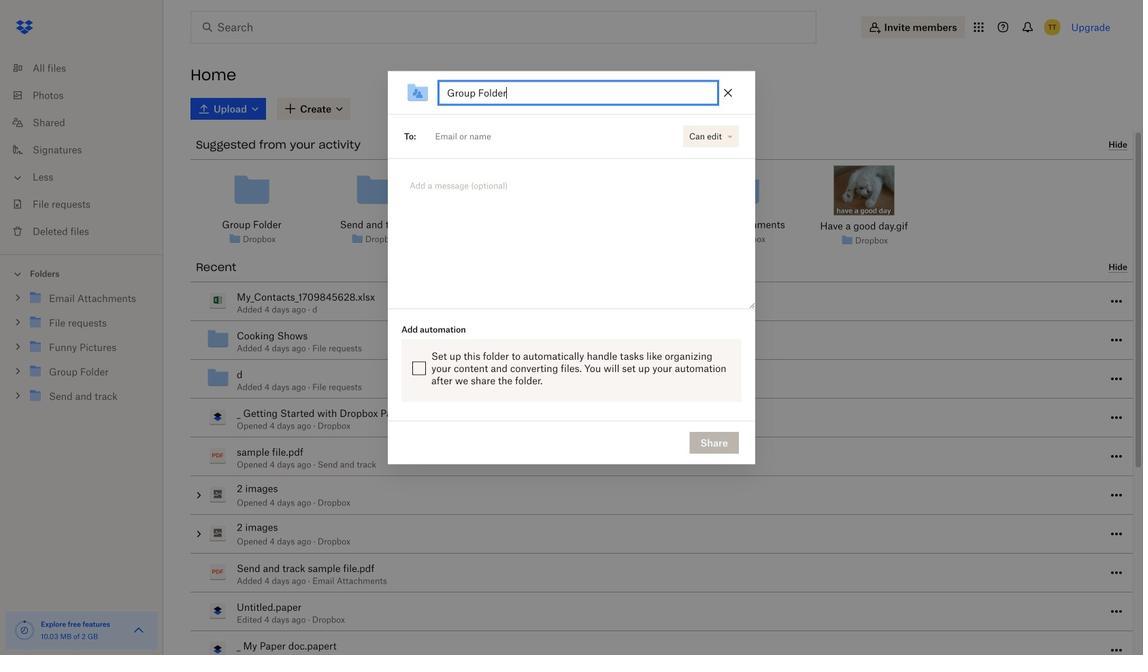 Task type: vqa. For each thing, say whether or not it's contained in the screenshot.
field within the Sharing Modal dialog
yes



Task type: describe. For each thing, give the bounding box(es) containing it.
/have a good day.gif image
[[833, 165, 895, 216]]

sharing modal dialog
[[388, 71, 755, 573]]

less image
[[11, 171, 24, 185]]

Add a message (optional) text field
[[404, 175, 739, 206]]

quota usage progress bar
[[14, 620, 35, 642]]

Contact name search field
[[430, 125, 677, 147]]

none text field inside the sharing modal dialog
[[447, 85, 710, 100]]



Task type: locate. For each thing, give the bounding box(es) containing it.
list
[[0, 46, 163, 254]]

group
[[0, 283, 163, 419]]

main content
[[180, 95, 1143, 655]]

dropbox image
[[11, 14, 38, 41]]

None text field
[[447, 85, 710, 100]]

none field inside the sharing modal dialog
[[416, 123, 680, 150]]

None field
[[416, 123, 680, 150]]



